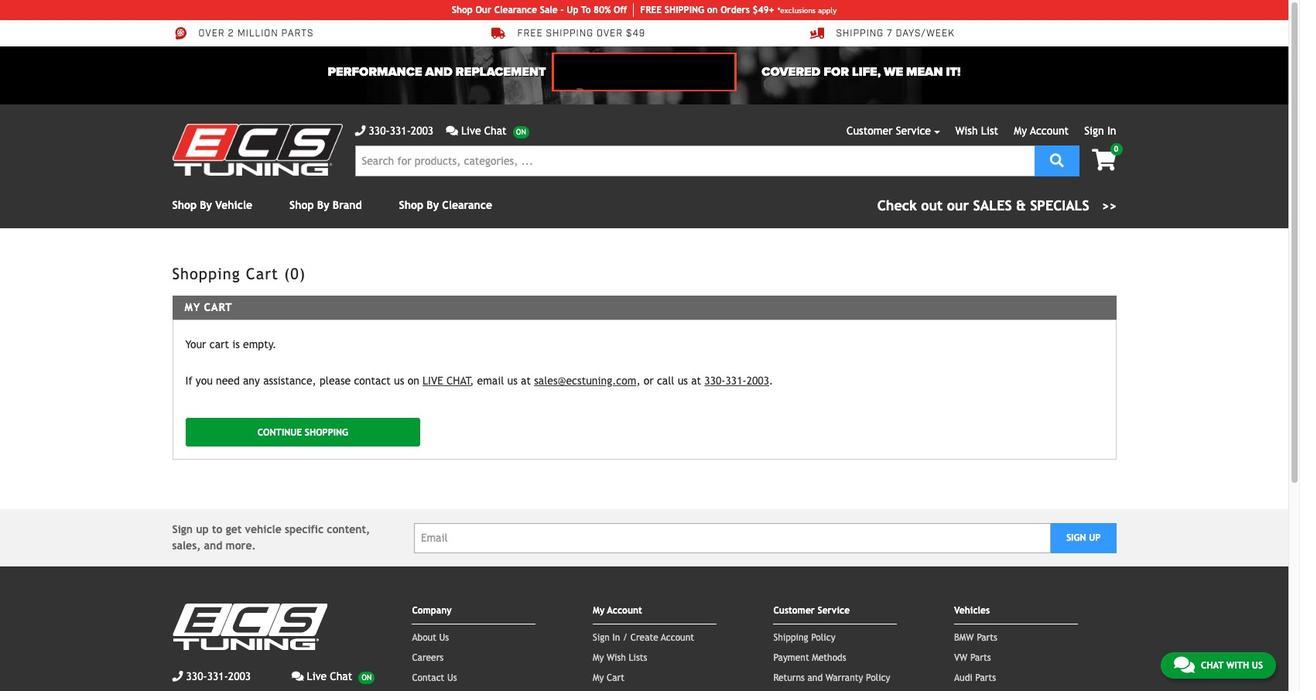 Task type: locate. For each thing, give the bounding box(es) containing it.
service down 'mean'
[[896, 125, 931, 137]]

1 vertical spatial us
[[1252, 660, 1263, 671]]

wish left list
[[955, 125, 978, 137]]

shopping cart image
[[1092, 149, 1116, 171]]

my account
[[1014, 125, 1069, 137], [593, 605, 642, 616]]

days/week
[[896, 28, 955, 40]]

0 vertical spatial 2003
[[411, 125, 434, 137]]

0 vertical spatial 331-
[[390, 125, 411, 137]]

continue shopping button
[[185, 418, 421, 447]]

shipping 7 days/week link
[[810, 26, 955, 40]]

1 vertical spatial live
[[307, 670, 327, 683]]

live chat link for comments icon for live chat 330-331-2003 link
[[292, 669, 375, 685]]

2 ecs tuning image from the top
[[172, 604, 327, 650]]

sign inside sign up to get vehicle specific content, sales, and more.
[[172, 523, 193, 536]]

my wish lists
[[593, 653, 647, 663]]

1 horizontal spatial clearance
[[494, 5, 537, 15]]

1 horizontal spatial policy
[[866, 673, 890, 684]]

0 vertical spatial in
[[1107, 125, 1116, 137]]

0 horizontal spatial 330-331-2003 link
[[172, 669, 251, 685]]

specials
[[1030, 197, 1089, 214]]

policy
[[811, 632, 836, 643], [866, 673, 890, 684]]

330-331-2003 link
[[355, 123, 434, 139], [705, 375, 769, 387], [172, 669, 251, 685]]

free ship ping on orders $49+ *exclusions apply
[[640, 5, 837, 15]]

policy up methods
[[811, 632, 836, 643]]

phone image
[[355, 125, 366, 136], [172, 671, 183, 682]]

account up /
[[607, 605, 642, 616]]

*exclusions
[[777, 6, 816, 14]]

1 horizontal spatial cart
[[246, 265, 279, 282]]

customer service down we
[[847, 125, 931, 137]]

1 vertical spatial live chat
[[307, 670, 352, 683]]

0 horizontal spatial in
[[612, 632, 620, 643]]

0 horizontal spatial 331-
[[207, 670, 228, 683]]

sign for sign in / create account
[[593, 632, 610, 643]]

cart up cart
[[204, 301, 232, 313]]

wish up my cart link
[[607, 653, 626, 663]]

0 horizontal spatial cart
[[204, 301, 232, 313]]

1 vertical spatial my account
[[593, 605, 642, 616]]

vehicle
[[245, 523, 282, 536]]

clearance down comments image
[[442, 199, 492, 211]]

0 horizontal spatial shopping
[[172, 265, 240, 282]]

and down payment methods link
[[808, 673, 823, 684]]

2 horizontal spatial us
[[678, 375, 688, 387]]

by for clearance
[[427, 199, 439, 211]]

1 horizontal spatial 330-331-2003 link
[[355, 123, 434, 139]]

0 horizontal spatial on
[[408, 375, 419, 387]]

up
[[196, 523, 209, 536], [1089, 533, 1101, 543]]

3 by from the left
[[427, 199, 439, 211]]

vw
[[954, 653, 968, 663]]

2
[[228, 28, 234, 40]]

1 vertical spatial service
[[818, 605, 850, 616]]

2 vertical spatial cart
[[607, 673, 624, 684]]

1 vertical spatial on
[[408, 375, 419, 387]]

at right call
[[691, 375, 701, 387]]

comments image inside chat with us link
[[1174, 656, 1195, 674]]

1 horizontal spatial in
[[1107, 125, 1116, 137]]

live for comments icon for live chat
[[307, 670, 327, 683]]

at right email
[[521, 375, 531, 387]]

us right with
[[1252, 660, 1263, 671]]

0 horizontal spatial chat
[[330, 670, 352, 683]]

shop
[[452, 5, 473, 15], [172, 199, 197, 211], [290, 199, 314, 211], [399, 199, 423, 211]]

our
[[476, 5, 492, 15]]

contact
[[354, 375, 391, 387]]

account right create
[[661, 632, 694, 643]]

1 horizontal spatial on
[[707, 5, 718, 15]]

live chat link for comments image's 330-331-2003 link
[[446, 123, 529, 139]]

payment
[[774, 653, 809, 663]]

1 vertical spatial ecs tuning image
[[172, 604, 327, 650]]

1 horizontal spatial shopping
[[305, 427, 348, 438]]

0 vertical spatial account
[[1030, 125, 1069, 137]]

and down to
[[204, 540, 222, 552]]

1 vertical spatial customer
[[774, 605, 815, 616]]

sign up to get vehicle specific content, sales, and more.
[[172, 523, 370, 552]]

2003
[[411, 125, 434, 137], [747, 375, 769, 387], [228, 670, 251, 683]]

1 vertical spatial phone image
[[172, 671, 183, 682]]

live chat link
[[423, 375, 471, 387]]

us right "contact"
[[394, 375, 404, 387]]

0 down sign in 'link'
[[1114, 145, 1119, 153]]

in up 0 'link'
[[1107, 125, 1116, 137]]

any
[[243, 375, 260, 387]]

shop left vehicle
[[172, 199, 197, 211]]

0 vertical spatial live chat
[[461, 125, 507, 137]]

0 vertical spatial 0
[[1114, 145, 1119, 153]]

my
[[1014, 125, 1027, 137], [185, 301, 200, 313], [593, 605, 605, 616], [593, 653, 604, 663], [593, 673, 604, 684]]

vehicle
[[215, 199, 252, 211]]

my cart up cart
[[185, 301, 232, 313]]

1 horizontal spatial 2003
[[411, 125, 434, 137]]

my right list
[[1014, 125, 1027, 137]]

shop for shop by vehicle
[[172, 199, 197, 211]]

replacement
[[456, 64, 546, 80]]

about
[[412, 632, 436, 643]]

1 at from the left
[[521, 375, 531, 387]]

1 horizontal spatial at
[[691, 375, 701, 387]]

0 horizontal spatial phone image
[[172, 671, 183, 682]]

1 vertical spatial parts
[[970, 653, 991, 663]]

Search text field
[[355, 145, 1034, 176]]

, left "or"
[[636, 375, 640, 387]]

shop left brand on the top left
[[290, 199, 314, 211]]

parts
[[977, 632, 997, 643], [970, 653, 991, 663], [975, 673, 996, 684]]

over
[[597, 28, 623, 40]]

and
[[204, 540, 222, 552], [808, 673, 823, 684]]

live chat for comments icon for live chat
[[307, 670, 352, 683]]

shipping
[[546, 28, 594, 40]]

0
[[1114, 145, 1119, 153], [290, 265, 299, 282]]

sign inside button
[[1066, 533, 1086, 543]]

performance and replacement
[[328, 64, 546, 80]]

0 vertical spatial service
[[896, 125, 931, 137]]

up for sign up to get vehicle specific content, sales, and more.
[[196, 523, 209, 536]]

in
[[1107, 125, 1116, 137], [612, 632, 620, 643]]

330-331-2003
[[369, 125, 434, 137], [186, 670, 251, 683]]

policy right warranty
[[866, 673, 890, 684]]

sales
[[973, 197, 1012, 214]]

sign in / create account
[[593, 632, 694, 643]]

shop inside shop our clearance sale - up to 80% off link
[[452, 5, 473, 15]]

content,
[[327, 523, 370, 536]]

my account up search "image"
[[1014, 125, 1069, 137]]

covered for life, we mean it!
[[762, 64, 961, 80]]

service inside popup button
[[896, 125, 931, 137]]

1 horizontal spatial live chat link
[[446, 123, 529, 139]]

comments image
[[1174, 656, 1195, 674], [292, 671, 304, 682]]

my up my cart link
[[593, 653, 604, 663]]

0 horizontal spatial 330-331-2003
[[186, 670, 251, 683]]

account up search "image"
[[1030, 125, 1069, 137]]

my for my account link
[[1014, 125, 1027, 137]]

shipping for shipping policy
[[774, 632, 808, 643]]

us right call
[[678, 375, 688, 387]]

/
[[623, 632, 628, 643]]

careers
[[412, 653, 444, 663]]

parts right vw
[[970, 653, 991, 663]]

1 horizontal spatial customer
[[847, 125, 893, 137]]

shipping 7 days/week
[[836, 28, 955, 40]]

shop by vehicle
[[172, 199, 252, 211]]

330-331-2003 link for comments icon for live chat
[[172, 669, 251, 685]]

0 horizontal spatial wish
[[607, 653, 626, 663]]

us right contact
[[447, 673, 457, 684]]

lists
[[629, 653, 647, 663]]

shop left our
[[452, 5, 473, 15]]

1 vertical spatial shopping
[[305, 427, 348, 438]]

sign up
[[1066, 533, 1101, 543]]

0 down shop by brand link
[[290, 265, 299, 282]]

phone image for comments icon for live chat 330-331-2003 link
[[172, 671, 183, 682]]

0 horizontal spatial clearance
[[442, 199, 492, 211]]

life,
[[852, 64, 881, 80]]

chat for comments image
[[484, 125, 507, 137]]

1 horizontal spatial 330-
[[369, 125, 390, 137]]

over 2 million parts link
[[172, 26, 314, 40]]

sign for sign in
[[1085, 125, 1104, 137]]

1 horizontal spatial service
[[896, 125, 931, 137]]

shipping for shipping 7 days/week
[[836, 28, 884, 40]]

my cart
[[185, 301, 232, 313], [593, 673, 624, 684]]

1 horizontal spatial live chat
[[461, 125, 507, 137]]

clearance up "free"
[[494, 5, 537, 15]]

1 vertical spatial clearance
[[442, 199, 492, 211]]

0 vertical spatial ecs tuning image
[[172, 124, 342, 176]]

1 vertical spatial shipping
[[774, 632, 808, 643]]

customer service up shipping policy link
[[774, 605, 850, 616]]

service
[[896, 125, 931, 137], [818, 605, 850, 616]]

0 horizontal spatial my account
[[593, 605, 642, 616]]

in left /
[[612, 632, 620, 643]]

0 vertical spatial shopping
[[172, 265, 240, 282]]

if you need any assistance, please contact us on live chat , email us at sales@ecstuning.com , or call us at 330-331-2003 .
[[185, 375, 773, 387]]

0 horizontal spatial shipping
[[774, 632, 808, 643]]

0 vertical spatial live chat link
[[446, 123, 529, 139]]

shipping up the payment
[[774, 632, 808, 643]]

331- for comments image
[[390, 125, 411, 137]]

performance
[[328, 64, 422, 80]]

parts right audi
[[975, 673, 996, 684]]

my down the my wish lists
[[593, 673, 604, 684]]

sales@ecstuning.com link
[[534, 375, 636, 387]]

0 vertical spatial on
[[707, 5, 718, 15]]

parts for vw parts
[[970, 653, 991, 663]]

1 horizontal spatial 330-331-2003
[[369, 125, 434, 137]]

0 horizontal spatial account
[[607, 605, 642, 616]]

2 horizontal spatial 330-331-2003 link
[[705, 375, 769, 387]]

customer inside popup button
[[847, 125, 893, 137]]

1 vertical spatial wish
[[607, 653, 626, 663]]

us right about
[[439, 632, 449, 643]]

0 horizontal spatial 2003
[[228, 670, 251, 683]]

Email email field
[[414, 523, 1051, 553]]

1 horizontal spatial my cart
[[593, 673, 624, 684]]

1 vertical spatial and
[[808, 673, 823, 684]]

0 vertical spatial 330-331-2003
[[369, 125, 434, 137]]

shopping right continue
[[305, 427, 348, 438]]

shop for shop by clearance
[[399, 199, 423, 211]]

us right email
[[507, 375, 518, 387]]

, left email
[[471, 375, 474, 387]]

empty.
[[243, 338, 276, 351]]

1 ecs tuning image from the top
[[172, 124, 342, 176]]

0 vertical spatial 330-331-2003 link
[[355, 123, 434, 139]]

shop for shop by brand
[[290, 199, 314, 211]]

and
[[425, 64, 453, 80]]

comments image for chat with us
[[1174, 656, 1195, 674]]

0 vertical spatial live
[[461, 125, 481, 137]]

1 vertical spatial customer service
[[774, 605, 850, 616]]

lifetime replacement program banner image
[[552, 53, 736, 91]]

1 by from the left
[[200, 199, 212, 211]]

us for contact us
[[447, 673, 457, 684]]

audi parts
[[954, 673, 996, 684]]

live for comments image
[[461, 125, 481, 137]]

parts right the bmw
[[977, 632, 997, 643]]

0 vertical spatial clearance
[[494, 5, 537, 15]]

1 horizontal spatial live
[[461, 125, 481, 137]]

customer
[[847, 125, 893, 137], [774, 605, 815, 616]]

,
[[471, 375, 474, 387], [636, 375, 640, 387]]

my for my wish lists 'link' on the left of the page
[[593, 653, 604, 663]]

shopping down shop by vehicle link on the left of the page
[[172, 265, 240, 282]]

$49+
[[753, 5, 774, 15]]

2 vertical spatial 330-
[[186, 670, 207, 683]]

1 horizontal spatial wish
[[955, 125, 978, 137]]

ecs tuning image
[[172, 124, 342, 176], [172, 604, 327, 650]]

sale
[[540, 5, 558, 15]]

1 horizontal spatial 331-
[[390, 125, 411, 137]]

contact us
[[412, 673, 457, 684]]

customer up shipping policy
[[774, 605, 815, 616]]

shop by vehicle link
[[172, 199, 252, 211]]

1 horizontal spatial up
[[1089, 533, 1101, 543]]

you
[[196, 375, 213, 387]]

sales@ecstuning.com
[[534, 375, 636, 387]]

0 vertical spatial shipping
[[836, 28, 884, 40]]

0 horizontal spatial policy
[[811, 632, 836, 643]]

up inside button
[[1089, 533, 1101, 543]]

customer down "life,"
[[847, 125, 893, 137]]

for
[[824, 64, 849, 80]]

shipping left 7
[[836, 28, 884, 40]]

list
[[981, 125, 998, 137]]

shipping
[[836, 28, 884, 40], [774, 632, 808, 643]]

1 vertical spatial 0
[[290, 265, 299, 282]]

live chat for comments image
[[461, 125, 507, 137]]

0 vertical spatial customer
[[847, 125, 893, 137]]

audi
[[954, 673, 973, 684]]

0 vertical spatial my cart
[[185, 301, 232, 313]]

cart left (
[[246, 265, 279, 282]]

0 horizontal spatial live
[[307, 670, 327, 683]]

0 horizontal spatial 0
[[290, 265, 299, 282]]

2 horizontal spatial 2003
[[747, 375, 769, 387]]

my cart down the my wish lists
[[593, 673, 624, 684]]

up inside sign up to get vehicle specific content, sales, and more.
[[196, 523, 209, 536]]

0 vertical spatial and
[[204, 540, 222, 552]]

0 vertical spatial us
[[439, 632, 449, 643]]

-
[[561, 5, 564, 15]]

2003 for comments icon for live chat
[[228, 670, 251, 683]]

on right ping
[[707, 5, 718, 15]]

in for sign in / create account
[[612, 632, 620, 643]]

0 vertical spatial customer service
[[847, 125, 931, 137]]

2 by from the left
[[317, 199, 329, 211]]

need
[[216, 375, 240, 387]]

2 horizontal spatial by
[[427, 199, 439, 211]]

clearance
[[494, 5, 537, 15], [442, 199, 492, 211]]

0 horizontal spatial ,
[[471, 375, 474, 387]]

0 horizontal spatial live chat link
[[292, 669, 375, 685]]

my account up /
[[593, 605, 642, 616]]

1 horizontal spatial account
[[661, 632, 694, 643]]

shop right brand on the top left
[[399, 199, 423, 211]]

my for my cart link
[[593, 673, 604, 684]]

cart down the my wish lists
[[607, 673, 624, 684]]

create
[[631, 632, 658, 643]]

service up shipping policy
[[818, 605, 850, 616]]

by
[[200, 199, 212, 211], [317, 199, 329, 211], [427, 199, 439, 211]]

on left the live on the left of page
[[408, 375, 419, 387]]

shopping
[[172, 265, 240, 282], [305, 427, 348, 438]]



Task type: describe. For each thing, give the bounding box(es) containing it.
330-331-2003 for comments icon for live chat 330-331-2003 link
[[186, 670, 251, 683]]

and inside sign up to get vehicle specific content, sales, and more.
[[204, 540, 222, 552]]

clearance for our
[[494, 5, 537, 15]]

shop by brand
[[290, 199, 362, 211]]

vw parts
[[954, 653, 991, 663]]

wish list link
[[955, 125, 998, 137]]

returns and warranty policy
[[774, 673, 890, 684]]

7
[[887, 28, 893, 40]]

1 horizontal spatial and
[[808, 673, 823, 684]]

0 vertical spatial wish
[[955, 125, 978, 137]]

by for brand
[[317, 199, 329, 211]]

it!
[[946, 64, 961, 80]]

please
[[320, 375, 351, 387]]

sign in / create account link
[[593, 632, 694, 643]]

330-331-2003 for comments image's 330-331-2003 link
[[369, 125, 434, 137]]

comments image for live chat
[[292, 671, 304, 682]]

3 us from the left
[[678, 375, 688, 387]]

&
[[1016, 197, 1026, 214]]

payment methods
[[774, 653, 846, 663]]

sales,
[[172, 540, 201, 552]]

email
[[477, 375, 504, 387]]

customer service inside popup button
[[847, 125, 931, 137]]

my cart link
[[593, 673, 624, 684]]

)
[[299, 265, 306, 282]]

2003 for comments image
[[411, 125, 434, 137]]

ping
[[684, 5, 704, 15]]

80%
[[594, 5, 611, 15]]

we
[[884, 64, 903, 80]]

phone image for comments image's 330-331-2003 link
[[355, 125, 366, 136]]

sign for sign up
[[1066, 533, 1086, 543]]

about us
[[412, 632, 449, 643]]

2 horizontal spatial 331-
[[726, 375, 747, 387]]

off
[[614, 5, 627, 15]]

$49
[[626, 28, 646, 40]]

parts for bmw parts
[[977, 632, 997, 643]]

orders
[[721, 5, 750, 15]]

search image
[[1050, 153, 1064, 167]]

sign for sign up to get vehicle specific content, sales, and more.
[[172, 523, 193, 536]]

clearance for by
[[442, 199, 492, 211]]

shipping policy
[[774, 632, 836, 643]]

1 vertical spatial my cart
[[593, 673, 624, 684]]

my up the my wish lists
[[593, 605, 605, 616]]

chat with us
[[1201, 660, 1263, 671]]

specific
[[285, 523, 324, 536]]

0 link
[[1080, 143, 1123, 173]]

get
[[226, 523, 242, 536]]

free shipping over $49
[[517, 28, 646, 40]]

1 vertical spatial cart
[[204, 301, 232, 313]]

parts
[[281, 28, 314, 40]]

(
[[284, 265, 290, 282]]

chat for comments icon for live chat
[[330, 670, 352, 683]]

shopping inside continue shopping "button"
[[305, 427, 348, 438]]

0 horizontal spatial my cart
[[185, 301, 232, 313]]

us for about us
[[439, 632, 449, 643]]

shop by brand link
[[290, 199, 362, 211]]

1 horizontal spatial my account
[[1014, 125, 1069, 137]]

about us link
[[412, 632, 449, 643]]

330- for comments icon for live chat
[[186, 670, 207, 683]]

sign in
[[1085, 125, 1116, 137]]

sign up button
[[1051, 523, 1116, 553]]

2 vertical spatial account
[[661, 632, 694, 643]]

returns
[[774, 673, 805, 684]]

0 vertical spatial policy
[[811, 632, 836, 643]]

call
[[657, 375, 674, 387]]

your
[[185, 338, 206, 351]]

shop for shop our clearance sale - up to 80% off
[[452, 5, 473, 15]]

shopping cart ( 0 )
[[172, 265, 306, 282]]

shop by clearance link
[[399, 199, 492, 211]]

over 2 million parts
[[199, 28, 314, 40]]

contact
[[412, 673, 444, 684]]

covered
[[762, 64, 821, 80]]

1 vertical spatial 330-331-2003 link
[[705, 375, 769, 387]]

if
[[185, 375, 192, 387]]

*exclusions apply link
[[777, 4, 837, 16]]

1 us from the left
[[394, 375, 404, 387]]

330-331-2003 link for comments image
[[355, 123, 434, 139]]

vehicles
[[954, 605, 990, 616]]

to
[[212, 523, 222, 536]]

returns and warranty policy link
[[774, 673, 890, 684]]

assistance,
[[263, 375, 316, 387]]

0 inside 'link'
[[1114, 145, 1119, 153]]

cart
[[209, 338, 229, 351]]

apply
[[818, 6, 837, 14]]

0 vertical spatial cart
[[246, 265, 279, 282]]

or
[[644, 375, 654, 387]]

customer service button
[[847, 123, 940, 139]]

331- for comments icon for live chat
[[207, 670, 228, 683]]

my up your
[[185, 301, 200, 313]]

0 horizontal spatial customer
[[774, 605, 815, 616]]

contact us link
[[412, 673, 457, 684]]

live
[[423, 375, 443, 387]]

sign in link
[[1085, 125, 1116, 137]]

audi parts link
[[954, 673, 996, 684]]

million
[[237, 28, 278, 40]]

shop our clearance sale - up to 80% off
[[452, 5, 627, 15]]

2 , from the left
[[636, 375, 640, 387]]

2 at from the left
[[691, 375, 701, 387]]

sales & specials link
[[877, 195, 1116, 216]]

methods
[[812, 653, 846, 663]]

shipping policy link
[[774, 632, 836, 643]]

ship
[[665, 5, 684, 15]]

continue
[[258, 427, 302, 438]]

1 vertical spatial 2003
[[747, 375, 769, 387]]

2 horizontal spatial cart
[[607, 673, 624, 684]]

wish list
[[955, 125, 998, 137]]

2 us from the left
[[507, 375, 518, 387]]

2 horizontal spatial chat
[[1201, 660, 1224, 671]]

1 vertical spatial policy
[[866, 673, 890, 684]]

1 , from the left
[[471, 375, 474, 387]]

your cart is empty.
[[185, 338, 276, 351]]

1 vertical spatial 330-
[[705, 375, 726, 387]]

bmw parts link
[[954, 632, 997, 643]]

vw parts link
[[954, 653, 991, 663]]

0 horizontal spatial service
[[818, 605, 850, 616]]

company
[[412, 605, 452, 616]]

in for sign in
[[1107, 125, 1116, 137]]

more.
[[226, 540, 256, 552]]

parts for audi parts
[[975, 673, 996, 684]]

up
[[567, 5, 578, 15]]

comments image
[[446, 125, 458, 136]]

with
[[1226, 660, 1249, 671]]

chat with us link
[[1161, 652, 1276, 679]]

careers link
[[412, 653, 444, 663]]

by for vehicle
[[200, 199, 212, 211]]

up for sign up
[[1089, 533, 1101, 543]]

330- for comments image
[[369, 125, 390, 137]]



Task type: vqa. For each thing, say whether or not it's contained in the screenshot.


